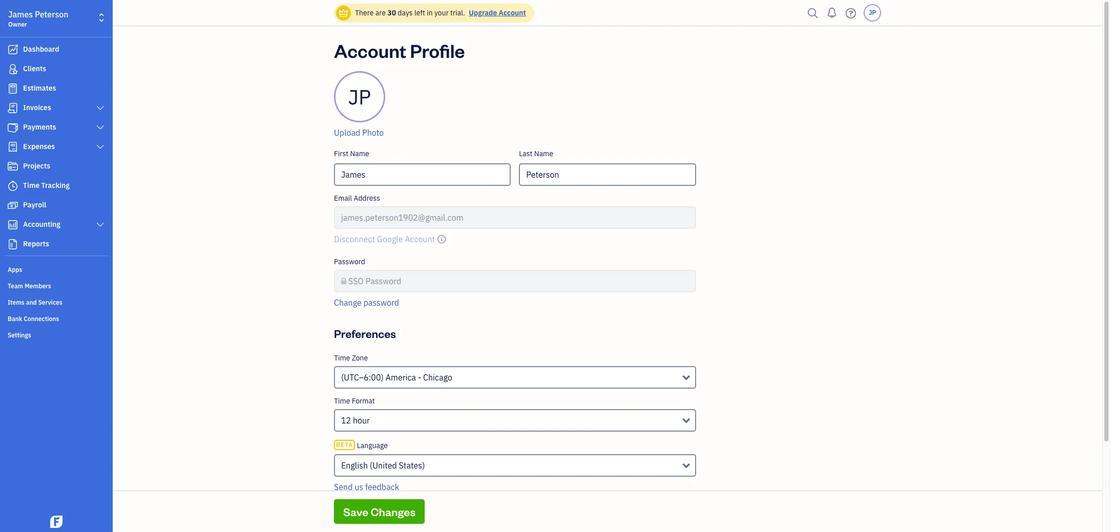 Task type: describe. For each thing, give the bounding box(es) containing it.
bank
[[8, 315, 22, 323]]

send us feedback link
[[334, 482, 399, 493]]

upload
[[334, 128, 360, 138]]

30
[[388, 8, 396, 17]]

(utc–6:00) america - chicago
[[341, 373, 453, 383]]

sso
[[349, 276, 364, 287]]

upload photo
[[334, 128, 384, 138]]

freshbooks image
[[48, 516, 65, 528]]

payments link
[[3, 118, 110, 137]]

invoices link
[[3, 99, 110, 117]]

time inside time tracking link
[[23, 181, 40, 190]]

timer image
[[7, 181, 19, 191]]

time zone
[[334, 354, 368, 363]]

connections
[[24, 315, 59, 323]]

beta
[[336, 441, 353, 449]]

12
[[341, 416, 351, 426]]

team members
[[8, 282, 51, 290]]

crown image
[[338, 7, 349, 18]]

days
[[398, 8, 413, 17]]

chevron large down image for expenses
[[96, 143, 105, 151]]

client image
[[7, 64, 19, 74]]

chevron large down image for accounting
[[96, 221, 105, 229]]

expense image
[[7, 142, 19, 152]]

notifications image
[[824, 3, 841, 23]]

Time Zone field
[[334, 367, 696, 389]]

Email Address email field
[[334, 207, 696, 229]]

items and services
[[8, 299, 62, 307]]

reports
[[23, 239, 49, 249]]

first
[[334, 149, 349, 158]]

name for last name
[[534, 149, 554, 158]]

Time Format field
[[334, 410, 696, 432]]

format
[[352, 397, 375, 406]]

display
[[385, 501, 409, 511]]

expenses link
[[3, 138, 110, 156]]

password
[[364, 298, 399, 308]]

items and services link
[[3, 295, 110, 310]]

dashboard
[[23, 45, 59, 54]]

your
[[435, 8, 449, 17]]

english (united states)
[[341, 461, 425, 471]]

loading screen display
[[334, 501, 409, 511]]

time for 12 hour
[[334, 397, 350, 406]]

last
[[519, 149, 533, 158]]

expenses
[[23, 142, 55, 151]]

accounting link
[[3, 216, 110, 234]]

estimate image
[[7, 84, 19, 94]]

services
[[38, 299, 62, 307]]

payroll link
[[3, 196, 110, 215]]

save changes
[[343, 505, 416, 519]]

accounting
[[23, 220, 60, 229]]

jp button
[[864, 4, 882, 22]]

tracking
[[41, 181, 70, 190]]

estimates link
[[3, 79, 110, 98]]

states)
[[399, 461, 425, 471]]

change
[[334, 298, 362, 308]]

apps
[[8, 266, 22, 274]]

time for (utc–6:00)
[[334, 354, 350, 363]]

clients
[[23, 64, 46, 73]]

loading
[[334, 501, 359, 511]]

report image
[[7, 239, 19, 250]]

bank connections link
[[3, 311, 110, 327]]

profile
[[410, 38, 465, 63]]

there are 30 days left in your trial. upgrade account
[[355, 8, 526, 17]]

chevron large down image for invoices
[[96, 104, 105, 112]]

english
[[341, 461, 368, 471]]

12 hour
[[341, 416, 370, 426]]

projects link
[[3, 157, 110, 176]]

team
[[8, 282, 23, 290]]

time tracking link
[[3, 177, 110, 195]]

jp inside jp dropdown button
[[869, 9, 877, 16]]

chicago
[[423, 373, 453, 383]]

zone
[[352, 354, 368, 363]]

upgrade account link
[[467, 8, 526, 17]]

bank connections
[[8, 315, 59, 323]]

members
[[25, 282, 51, 290]]

payroll
[[23, 200, 46, 210]]

first name
[[334, 149, 369, 158]]

feedback
[[365, 482, 399, 493]]



Task type: locate. For each thing, give the bounding box(es) containing it.
1 horizontal spatial account
[[499, 8, 526, 17]]

1 vertical spatial time
[[334, 354, 350, 363]]

estimates
[[23, 84, 56, 93]]

0 vertical spatial jp
[[869, 9, 877, 16]]

2 vertical spatial chevron large down image
[[96, 221, 105, 229]]

beta language
[[336, 441, 388, 451]]

search image
[[805, 5, 822, 21]]

time up 12
[[334, 397, 350, 406]]

0 horizontal spatial account
[[334, 38, 407, 63]]

save changes button
[[334, 500, 425, 524]]

0 horizontal spatial password
[[334, 257, 365, 267]]

chart image
[[7, 220, 19, 230]]

1 vertical spatial account
[[334, 38, 407, 63]]

0 horizontal spatial name
[[350, 149, 369, 158]]

dashboard image
[[7, 45, 19, 55]]

invoice image
[[7, 103, 19, 113]]

account down there
[[334, 38, 407, 63]]

password
[[334, 257, 365, 267], [366, 276, 401, 287]]

chevron large down image down payroll link
[[96, 221, 105, 229]]

info image
[[437, 233, 447, 246]]

james peterson owner
[[8, 9, 68, 28]]

name for first name
[[350, 149, 369, 158]]

clients link
[[3, 60, 110, 78]]

0 horizontal spatial jp
[[348, 84, 371, 110]]

jp inside account profile "element"
[[348, 84, 371, 110]]

america
[[386, 373, 416, 383]]

(utc–6:00)
[[341, 373, 384, 383]]

settings
[[8, 332, 31, 339]]

1 name from the left
[[350, 149, 369, 158]]

time
[[23, 181, 40, 190], [334, 354, 350, 363], [334, 397, 350, 406]]

(united
[[370, 461, 397, 471]]

name right the first
[[350, 149, 369, 158]]

Language field
[[334, 455, 696, 477]]

First Name text field
[[334, 164, 511, 186]]

change password
[[334, 298, 399, 308]]

0 vertical spatial chevron large down image
[[96, 104, 105, 112]]

items
[[8, 299, 25, 307]]

left
[[415, 8, 425, 17]]

chevron large down image inside the accounting link
[[96, 221, 105, 229]]

name right last
[[534, 149, 554, 158]]

address
[[354, 194, 380, 203]]

2 name from the left
[[534, 149, 554, 158]]

trial.
[[451, 8, 465, 17]]

1 horizontal spatial password
[[366, 276, 401, 287]]

preferences
[[334, 327, 396, 341]]

language
[[357, 441, 388, 451]]

dashboard link
[[3, 40, 110, 59]]

time format
[[334, 397, 375, 406]]

us
[[355, 482, 363, 493]]

lock image
[[341, 275, 347, 288]]

send
[[334, 482, 353, 493]]

jp up upload photo
[[348, 84, 371, 110]]

chevron large down image inside invoices "link"
[[96, 104, 105, 112]]

payments
[[23, 123, 56, 132]]

chevron large down image
[[96, 104, 105, 112], [96, 143, 105, 151], [96, 221, 105, 229]]

projects
[[23, 161, 50, 171]]

reports link
[[3, 235, 110, 254]]

owner
[[8, 21, 27, 28]]

last name
[[519, 149, 554, 158]]

photo
[[362, 128, 384, 138]]

account profile
[[334, 38, 465, 63]]

send us feedback
[[334, 482, 399, 493]]

account profile element
[[330, 71, 701, 317]]

time left zone
[[334, 354, 350, 363]]

1 vertical spatial password
[[366, 276, 401, 287]]

email
[[334, 194, 352, 203]]

chevron large down image
[[96, 124, 105, 132]]

changes
[[371, 505, 416, 519]]

0 vertical spatial time
[[23, 181, 40, 190]]

1 vertical spatial chevron large down image
[[96, 143, 105, 151]]

change password button
[[334, 297, 399, 309]]

team members link
[[3, 278, 110, 294]]

are
[[376, 8, 386, 17]]

2 chevron large down image from the top
[[96, 143, 105, 151]]

project image
[[7, 161, 19, 172]]

jp right go to help image
[[869, 9, 877, 16]]

account
[[499, 8, 526, 17], [334, 38, 407, 63]]

preferences element
[[330, 354, 701, 533]]

main element
[[0, 0, 138, 533]]

money image
[[7, 200, 19, 211]]

-
[[418, 373, 422, 383]]

upgrade
[[469, 8, 497, 17]]

invoices
[[23, 103, 51, 112]]

2 vertical spatial time
[[334, 397, 350, 406]]

time right timer 'image' on the top left
[[23, 181, 40, 190]]

chevron large down image up chevron large down image
[[96, 104, 105, 112]]

james
[[8, 9, 33, 19]]

peterson
[[35, 9, 68, 19]]

chevron large down image down chevron large down image
[[96, 143, 105, 151]]

go to help image
[[843, 5, 860, 21]]

and
[[26, 299, 37, 307]]

account right upgrade
[[499, 8, 526, 17]]

1 vertical spatial jp
[[348, 84, 371, 110]]

1 horizontal spatial jp
[[869, 9, 877, 16]]

password up lock icon
[[334, 257, 365, 267]]

hour
[[353, 416, 370, 426]]

sso password
[[349, 276, 401, 287]]

there
[[355, 8, 374, 17]]

0 vertical spatial password
[[334, 257, 365, 267]]

3 chevron large down image from the top
[[96, 221, 105, 229]]

Last Name text field
[[519, 164, 696, 186]]

payment image
[[7, 123, 19, 133]]

settings link
[[3, 328, 110, 343]]

in
[[427, 8, 433, 17]]

password up password
[[366, 276, 401, 287]]

apps link
[[3, 262, 110, 277]]

1 horizontal spatial name
[[534, 149, 554, 158]]

name
[[350, 149, 369, 158], [534, 149, 554, 158]]

1 chevron large down image from the top
[[96, 104, 105, 112]]

email address
[[334, 194, 380, 203]]

time tracking
[[23, 181, 70, 190]]

save
[[343, 505, 369, 519]]

screen
[[361, 501, 383, 511]]

0 vertical spatial account
[[499, 8, 526, 17]]



Task type: vqa. For each thing, say whether or not it's contained in the screenshot.
second 2023
no



